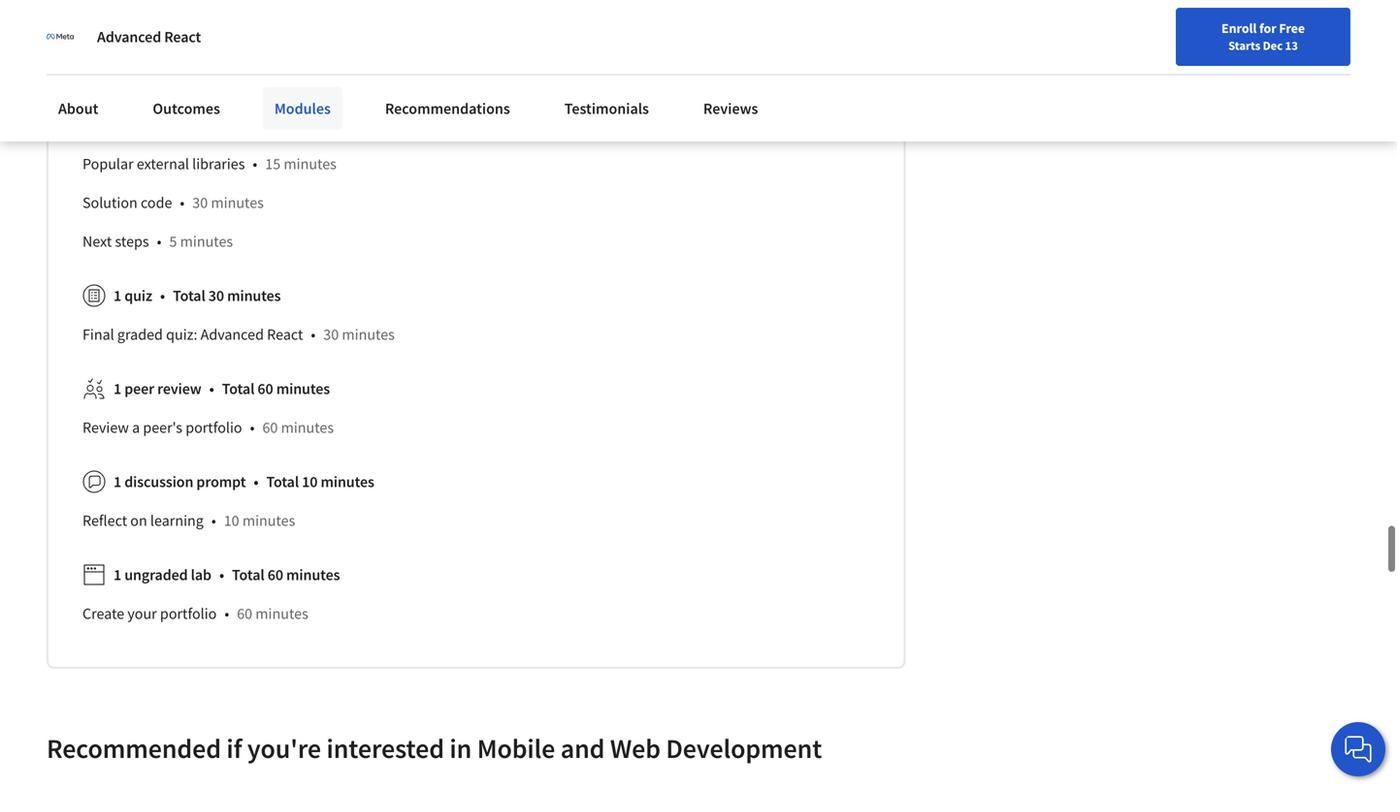 Task type: vqa. For each thing, say whether or not it's contained in the screenshot.
the left University
no



Task type: locate. For each thing, give the bounding box(es) containing it.
advanced right the meta icon
[[97, 27, 161, 47]]

meta image
[[47, 23, 74, 50]]

chat with us image
[[1343, 734, 1374, 766]]

2 1 from the top
[[114, 380, 121, 399]]

total
[[202, 77, 234, 96], [173, 286, 205, 306], [222, 380, 255, 399], [266, 473, 299, 492], [232, 566, 265, 585]]

1 quiz
[[114, 286, 152, 306]]

10 right prompt
[[302, 473, 318, 492]]

review
[[82, 418, 129, 438]]

2 vertical spatial 30
[[323, 325, 339, 345]]

menu item
[[1026, 19, 1151, 82]]

1 for 1 ungraded lab
[[114, 566, 121, 585]]

popular external libraries • 15 minutes
[[82, 154, 337, 174]]

solution
[[82, 193, 138, 213]]

quiz
[[124, 286, 152, 306]]

2 vertical spatial 10
[[224, 512, 239, 531]]

1 horizontal spatial 10
[[247, 116, 263, 135]]

• total 30 minutes
[[160, 286, 281, 306]]

0 horizontal spatial 10
[[224, 512, 239, 531]]

13
[[1285, 38, 1298, 53]]

next
[[82, 232, 112, 252]]

1 vertical spatial react
[[267, 325, 303, 345]]

1 horizontal spatial react
[[267, 325, 303, 345]]

react
[[164, 27, 201, 47], [267, 325, 303, 345]]

recommended if you're interested in mobile and web development
[[47, 732, 822, 766]]

0 horizontal spatial react
[[164, 27, 201, 47]]

about
[[58, 99, 98, 118], [82, 116, 122, 135]]

0 vertical spatial 30
[[192, 193, 208, 213]]

1 ungraded lab
[[114, 566, 211, 585]]

show notifications image
[[1172, 24, 1195, 48]]

3 1 from the top
[[114, 473, 121, 492]]

testimonials
[[564, 99, 649, 118]]

react!
[[394, 23, 435, 42]]

total right prompt
[[266, 473, 299, 492]]

completed
[[255, 23, 324, 42]]

advanced left react!
[[327, 23, 391, 42]]

outcomes link
[[141, 87, 232, 130]]

1 horizontal spatial advanced
[[200, 325, 264, 345]]

1 vertical spatial 10
[[302, 473, 318, 492]]

you're
[[247, 732, 321, 766]]

graded
[[117, 325, 163, 345]]

outcomes
[[153, 99, 220, 118]]

1 left peer
[[114, 380, 121, 399]]

10
[[247, 116, 263, 135], [302, 473, 318, 492], [224, 512, 239, 531]]

about inside "region"
[[82, 116, 122, 135]]

10 minutes
[[247, 116, 319, 135]]

2 horizontal spatial 10
[[302, 473, 318, 492]]

1 left 'quiz'
[[114, 286, 121, 306]]

peer
[[124, 380, 154, 399]]

minutes
[[256, 77, 310, 96], [266, 116, 319, 135], [284, 154, 337, 174], [211, 193, 264, 213], [180, 232, 233, 252], [227, 286, 281, 306], [342, 325, 395, 345], [276, 380, 330, 399], [281, 418, 334, 438], [321, 473, 374, 492], [242, 512, 295, 531], [286, 566, 340, 585], [255, 605, 308, 624]]

next steps • 5 minutes
[[82, 232, 233, 252]]

ungraded
[[124, 566, 188, 585]]

react inside hide info about module content "region"
[[267, 325, 303, 345]]

popular
[[82, 154, 134, 174]]

0 vertical spatial • total 60 minutes
[[209, 380, 330, 399]]

prompt
[[196, 473, 246, 492]]

total up review a peer's portfolio • 60 minutes
[[222, 380, 255, 399]]

on
[[130, 512, 147, 531]]

1 left ungraded
[[114, 566, 121, 585]]

1 up the reflect
[[114, 473, 121, 492]]

1 discussion prompt
[[114, 473, 246, 492]]

solution code • 30 minutes
[[82, 193, 264, 213]]

1
[[114, 286, 121, 306], [114, 380, 121, 399], [114, 473, 121, 492], [114, 566, 121, 585]]

reflect on learning • 10 minutes
[[82, 512, 295, 531]]

portfolio
[[186, 418, 242, 438], [160, 605, 217, 624]]

recommendations link
[[373, 87, 522, 130]]

mobile
[[477, 732, 555, 766]]

0 vertical spatial portfolio
[[186, 418, 242, 438]]

1 1 from the top
[[114, 286, 121, 306]]

total right the lab
[[232, 566, 265, 585]]

testimonials link
[[553, 87, 661, 130]]

1 for 1 quiz
[[114, 286, 121, 306]]

react down • total 30 minutes
[[267, 325, 303, 345]]

you
[[193, 23, 217, 42]]

reviews
[[703, 99, 758, 118]]

react left have
[[164, 27, 201, 47]]

advanced react
[[97, 27, 201, 47]]

10 down total 60 minutes
[[247, 116, 263, 135]]

and
[[561, 732, 605, 766]]

1 vertical spatial • total 60 minutes
[[219, 566, 340, 585]]

total for 1 peer review
[[222, 380, 255, 399]]

reviews link
[[692, 87, 770, 130]]

your
[[127, 605, 157, 624]]

congratulations, you have completed advanced react!
[[82, 23, 435, 42]]

review a peer's portfolio • 60 minutes
[[82, 418, 334, 438]]

60
[[237, 77, 253, 96], [258, 380, 273, 399], [262, 418, 278, 438], [268, 566, 283, 585], [237, 605, 252, 624]]

30
[[192, 193, 208, 213], [208, 286, 224, 306], [323, 325, 339, 345]]

portfolio down the lab
[[160, 605, 217, 624]]

enroll
[[1222, 19, 1257, 37]]

advanced down • total 30 minutes
[[200, 325, 264, 345]]

modules link
[[263, 87, 342, 130]]

• total 60 minutes right the lab
[[219, 566, 340, 585]]

a
[[132, 418, 140, 438]]

1 for 1 peer review
[[114, 380, 121, 399]]

• total 60 minutes
[[209, 380, 330, 399], [219, 566, 340, 585]]

10 down prompt
[[224, 512, 239, 531]]

about link
[[47, 87, 110, 130]]

total up quiz:
[[173, 286, 205, 306]]

advanced
[[327, 23, 391, 42], [97, 27, 161, 47], [200, 325, 264, 345]]

total for 1 quiz
[[173, 286, 205, 306]]

interested
[[326, 732, 444, 766]]

0 horizontal spatial advanced
[[97, 27, 161, 47]]

•
[[253, 154, 257, 174], [180, 193, 185, 213], [157, 232, 162, 252], [160, 286, 165, 306], [311, 325, 316, 345], [209, 380, 214, 399], [250, 418, 255, 438], [254, 473, 259, 492], [211, 512, 216, 531], [219, 566, 224, 585], [224, 605, 229, 624]]

portfolio right peer's
[[186, 418, 242, 438]]

4 1 from the top
[[114, 566, 121, 585]]

external
[[137, 154, 189, 174]]

5
[[169, 232, 177, 252]]

• total 60 minutes down final graded quiz: advanced react • 30 minutes
[[209, 380, 330, 399]]

final
[[82, 325, 114, 345]]



Task type: describe. For each thing, give the bounding box(es) containing it.
have
[[221, 23, 252, 42]]

total 60 minutes
[[202, 77, 310, 96]]

the
[[125, 116, 146, 135]]

peer's
[[143, 418, 182, 438]]

create
[[82, 605, 124, 624]]

modules
[[274, 99, 331, 118]]

final
[[149, 116, 178, 135]]

recommended
[[47, 732, 221, 766]]

• total 60 minutes for minutes
[[219, 566, 340, 585]]

total up outcomes
[[202, 77, 234, 96]]

15
[[265, 154, 281, 174]]

discussion
[[124, 473, 193, 492]]

recommendations
[[385, 99, 510, 118]]

quiz:
[[166, 325, 197, 345]]

total for 1 ungraded lab
[[232, 566, 265, 585]]

learning
[[150, 512, 204, 531]]

in
[[450, 732, 472, 766]]

1 vertical spatial 30
[[208, 286, 224, 306]]

web
[[610, 732, 661, 766]]

1 peer review
[[114, 380, 201, 399]]

code
[[141, 193, 172, 213]]

coursera image
[[23, 16, 147, 47]]

• total 60 minutes for 60
[[209, 380, 330, 399]]

1 for 1 discussion prompt
[[114, 473, 121, 492]]

final graded quiz: advanced react • 30 minutes
[[82, 325, 395, 345]]

• total 10 minutes
[[254, 473, 374, 492]]

for
[[1259, 19, 1277, 37]]

0 vertical spatial 10
[[247, 116, 263, 135]]

2 horizontal spatial advanced
[[327, 23, 391, 42]]

total for 1 discussion prompt
[[266, 473, 299, 492]]

lab
[[191, 566, 211, 585]]

libraries
[[192, 154, 245, 174]]

create your portfolio • 60 minutes
[[82, 605, 308, 624]]

starts
[[1228, 38, 1261, 53]]

enroll for free starts dec 13
[[1222, 19, 1305, 53]]

congratulations,
[[82, 23, 190, 42]]

hide info about module content region
[[82, 0, 870, 642]]

project
[[181, 116, 227, 135]]

about the final project
[[82, 116, 227, 135]]

reflect
[[82, 512, 127, 531]]

development
[[666, 732, 822, 766]]

free
[[1279, 19, 1305, 37]]

steps
[[115, 232, 149, 252]]

dec
[[1263, 38, 1283, 53]]

about for about
[[58, 99, 98, 118]]

0 vertical spatial react
[[164, 27, 201, 47]]

1 vertical spatial portfolio
[[160, 605, 217, 624]]

if
[[226, 732, 242, 766]]

about for about the final project
[[82, 116, 122, 135]]

review
[[157, 380, 201, 399]]



